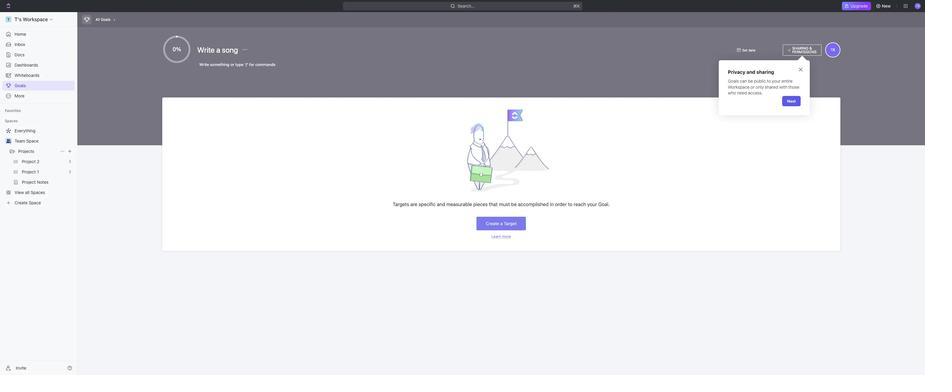 Task type: locate. For each thing, give the bounding box(es) containing it.
2 project from the top
[[22, 170, 36, 175]]

space
[[26, 139, 38, 144], [29, 201, 41, 206]]

spaces down favorites button
[[5, 119, 18, 123]]

0 vertical spatial space
[[26, 139, 38, 144]]

home link
[[2, 29, 75, 39]]

that
[[489, 202, 498, 208]]

3 project from the top
[[22, 180, 36, 185]]

those
[[789, 85, 800, 90]]

1 horizontal spatial goals
[[728, 79, 739, 84]]

notes
[[37, 180, 48, 185]]

1 vertical spatial project
[[22, 170, 36, 175]]

be inside goals can be public to your entire workspace or only shared with those who need access.
[[748, 79, 753, 84]]

your left "goal."
[[588, 202, 597, 208]]

0 vertical spatial tb button
[[913, 1, 923, 11]]

in
[[550, 202, 554, 208]]

goals for goals
[[15, 83, 26, 88]]

view all spaces link
[[2, 188, 73, 198]]

everything link
[[2, 126, 73, 136]]

workspace up home link
[[23, 17, 48, 22]]

0 vertical spatial workspace
[[23, 17, 48, 22]]

1 vertical spatial to
[[568, 202, 573, 208]]

favorites
[[5, 109, 21, 113]]

goals up more
[[15, 83, 26, 88]]

create space
[[15, 201, 41, 206]]

1 horizontal spatial to
[[767, 79, 771, 84]]

goals link
[[2, 81, 75, 91]]

0 horizontal spatial tb
[[831, 48, 835, 52]]

and right specific
[[437, 202, 445, 208]]

goals inside sidebar navigation
[[15, 83, 26, 88]]

1 horizontal spatial your
[[772, 79, 781, 84]]

workspace
[[23, 17, 48, 22], [728, 85, 750, 90]]

2 3 from the top
[[69, 170, 71, 174]]

spaces
[[5, 119, 18, 123], [31, 190, 45, 195]]

project left 1
[[22, 170, 36, 175]]

your inside goals can be public to your entire workspace or only shared with those who need access.
[[772, 79, 781, 84]]

project left 2
[[22, 159, 36, 164]]

× button
[[799, 65, 803, 73]]

goals
[[728, 79, 739, 84], [15, 83, 26, 88]]

all
[[25, 190, 30, 195]]

workspace up need
[[728, 85, 750, 90]]

1 horizontal spatial spaces
[[31, 190, 45, 195]]

tb
[[916, 4, 920, 8], [831, 48, 835, 52]]

0 vertical spatial and
[[747, 69, 756, 75]]

1 vertical spatial your
[[588, 202, 597, 208]]

workspace inside sidebar navigation
[[23, 17, 48, 22]]

0 horizontal spatial goals
[[15, 83, 26, 88]]

1 vertical spatial space
[[29, 201, 41, 206]]

0 vertical spatial 3
[[69, 160, 71, 164]]

upgrade
[[851, 3, 868, 8]]

be up or
[[748, 79, 753, 84]]

1 horizontal spatial tb
[[916, 4, 920, 8]]

learn
[[492, 235, 501, 240]]

spaces up create space link
[[31, 190, 45, 195]]

tb button
[[913, 1, 923, 11], [825, 42, 841, 58]]

3 up project notes link
[[69, 170, 71, 174]]

tree containing everything
[[2, 126, 75, 208]]

0 horizontal spatial tb button
[[825, 42, 841, 58]]

permissions
[[793, 50, 817, 54]]

goals for goals can be public to your entire workspace or only shared with those who need access.
[[728, 79, 739, 84]]

to
[[767, 79, 771, 84], [568, 202, 573, 208]]

0 vertical spatial be
[[748, 79, 753, 84]]

1 vertical spatial tb
[[831, 48, 835, 52]]

with
[[780, 85, 788, 90]]

1 horizontal spatial and
[[747, 69, 756, 75]]

sharing
[[793, 46, 809, 51]]

be
[[748, 79, 753, 84], [511, 202, 517, 208]]

1 vertical spatial 3
[[69, 170, 71, 174]]

create
[[15, 201, 28, 206]]

and up can
[[747, 69, 756, 75]]

0 horizontal spatial be
[[511, 202, 517, 208]]

3 right 'project 2' link
[[69, 160, 71, 164]]

to right the "order"
[[568, 202, 573, 208]]

tree
[[2, 126, 75, 208]]

are
[[411, 202, 418, 208]]

0 vertical spatial tb
[[916, 4, 920, 8]]

your up shared
[[772, 79, 781, 84]]

t's workspace, , element
[[5, 16, 12, 22]]

1 vertical spatial workspace
[[728, 85, 750, 90]]

space down everything link
[[26, 139, 38, 144]]

goals inside goals can be public to your entire workspace or only shared with those who need access.
[[728, 79, 739, 84]]

0 horizontal spatial workspace
[[23, 17, 48, 22]]

1 horizontal spatial tb button
[[913, 1, 923, 11]]

⌘k
[[573, 3, 580, 8]]

goals down privacy
[[728, 79, 739, 84]]

1 project from the top
[[22, 159, 36, 164]]

0 horizontal spatial and
[[437, 202, 445, 208]]

measurable
[[447, 202, 472, 208]]

more
[[15, 93, 25, 99]]

project up view all spaces
[[22, 180, 36, 185]]

0 vertical spatial project
[[22, 159, 36, 164]]

0 vertical spatial spaces
[[5, 119, 18, 123]]

0 vertical spatial your
[[772, 79, 781, 84]]

write
[[197, 46, 215, 54]]

0 vertical spatial to
[[767, 79, 771, 84]]

1 vertical spatial and
[[437, 202, 445, 208]]

dashboards link
[[2, 60, 75, 70]]

project 2
[[22, 159, 39, 164]]

project 1 link
[[22, 167, 66, 177]]

1 3 from the top
[[69, 160, 71, 164]]

sharing
[[757, 69, 775, 75]]

project for project 2
[[22, 159, 36, 164]]

goal.
[[599, 202, 610, 208]]

project inside 'link'
[[22, 170, 36, 175]]

0 horizontal spatial spaces
[[5, 119, 18, 123]]

3 for 1
[[69, 170, 71, 174]]

date
[[749, 48, 756, 52]]

1 horizontal spatial be
[[748, 79, 753, 84]]

pieces
[[474, 202, 488, 208]]

space down view all spaces link
[[29, 201, 41, 206]]

your
[[772, 79, 781, 84], [588, 202, 597, 208]]

need
[[737, 91, 747, 96]]

workspace inside goals can be public to your entire workspace or only shared with those who need access.
[[728, 85, 750, 90]]

project
[[22, 159, 36, 164], [22, 170, 36, 175], [22, 180, 36, 185]]

next
[[787, 99, 796, 104]]

and
[[747, 69, 756, 75], [437, 202, 445, 208]]

to up shared
[[767, 79, 771, 84]]

create space link
[[2, 198, 73, 208]]

can
[[740, 79, 747, 84]]

a
[[216, 46, 220, 54]]

home
[[15, 32, 26, 37]]

1 horizontal spatial workspace
[[728, 85, 750, 90]]

set date
[[743, 48, 756, 52]]

0 horizontal spatial to
[[568, 202, 573, 208]]

docs link
[[2, 50, 75, 60]]

create a target
[[486, 221, 517, 227]]

projects link
[[18, 147, 58, 157]]

3
[[69, 160, 71, 164], [69, 170, 71, 174]]

project 1
[[22, 170, 39, 175]]

1 vertical spatial spaces
[[31, 190, 45, 195]]

inbox link
[[2, 40, 75, 49]]

be right must
[[511, 202, 517, 208]]

new button
[[874, 1, 895, 11]]

2 vertical spatial project
[[22, 180, 36, 185]]



Task type: describe. For each thing, give the bounding box(es) containing it.
2
[[37, 159, 39, 164]]

set date button
[[734, 46, 780, 54]]

× dialog
[[719, 60, 810, 116]]

search...
[[458, 3, 475, 8]]

view
[[15, 190, 24, 195]]

privacy
[[728, 69, 746, 75]]

reach
[[574, 202, 586, 208]]

project notes link
[[22, 178, 73, 188]]

whiteboards link
[[2, 71, 75, 80]]

only
[[756, 85, 764, 90]]

projects
[[18, 149, 34, 154]]

t
[[7, 17, 10, 22]]

1
[[37, 170, 39, 175]]

learn more
[[492, 235, 511, 240]]

project notes
[[22, 180, 48, 185]]

entire
[[782, 79, 793, 84]]

and inside × dialog
[[747, 69, 756, 75]]

new
[[882, 3, 891, 8]]

1 vertical spatial tb button
[[825, 42, 841, 58]]

team space
[[15, 139, 38, 144]]

upgrade link
[[842, 2, 871, 10]]

all goals link
[[94, 16, 112, 24]]

must
[[499, 202, 510, 208]]

sharing & permissions
[[793, 46, 817, 54]]

public
[[754, 79, 766, 84]]

to inside goals can be public to your entire workspace or only shared with those who need access.
[[767, 79, 771, 84]]

more button
[[2, 91, 75, 101]]

1 vertical spatial be
[[511, 202, 517, 208]]

tree inside sidebar navigation
[[2, 126, 75, 208]]

project for project 1
[[22, 170, 36, 175]]

3 for 2
[[69, 160, 71, 164]]

more
[[502, 235, 511, 240]]

whiteboards
[[15, 73, 40, 78]]

favorites button
[[2, 107, 23, 115]]

learn more link
[[492, 235, 511, 240]]

specific
[[419, 202, 436, 208]]

privacy and sharing
[[728, 69, 775, 75]]

targets are specific and measurable pieces that must be accomplished in order to reach your goal.
[[393, 202, 610, 208]]

project 2 link
[[22, 157, 66, 167]]

&
[[810, 46, 812, 51]]

team space link
[[15, 137, 73, 146]]

invite
[[16, 366, 26, 371]]

t's
[[15, 17, 22, 22]]

targets
[[393, 202, 409, 208]]

spaces inside view all spaces link
[[31, 190, 45, 195]]

space for team space
[[26, 139, 38, 144]]

all goals
[[96, 17, 111, 22]]

or
[[751, 85, 755, 90]]

goals can be public to your entire workspace or only shared with those who need access.
[[728, 79, 801, 96]]

project for project notes
[[22, 180, 36, 185]]

set
[[743, 48, 748, 52]]

view all spaces
[[15, 190, 45, 195]]

who
[[728, 91, 736, 96]]

user group image
[[6, 140, 11, 143]]

sidebar navigation
[[0, 12, 79, 376]]

song
[[222, 46, 238, 54]]

dashboards
[[15, 63, 38, 68]]

docs
[[15, 52, 25, 57]]

0 horizontal spatial your
[[588, 202, 597, 208]]

write a song
[[197, 46, 240, 54]]

everything
[[15, 128, 35, 134]]

space for create space
[[29, 201, 41, 206]]

inbox
[[15, 42, 25, 47]]

×
[[799, 65, 803, 73]]

t's workspace
[[15, 17, 48, 22]]

accomplished
[[518, 202, 549, 208]]

shared
[[765, 85, 778, 90]]

next button
[[783, 96, 801, 106]]

access.
[[748, 91, 763, 96]]

order
[[555, 202, 567, 208]]

team
[[15, 139, 25, 144]]



Task type: vqa. For each thing, say whether or not it's contained in the screenshot.
the bottommost Project
yes



